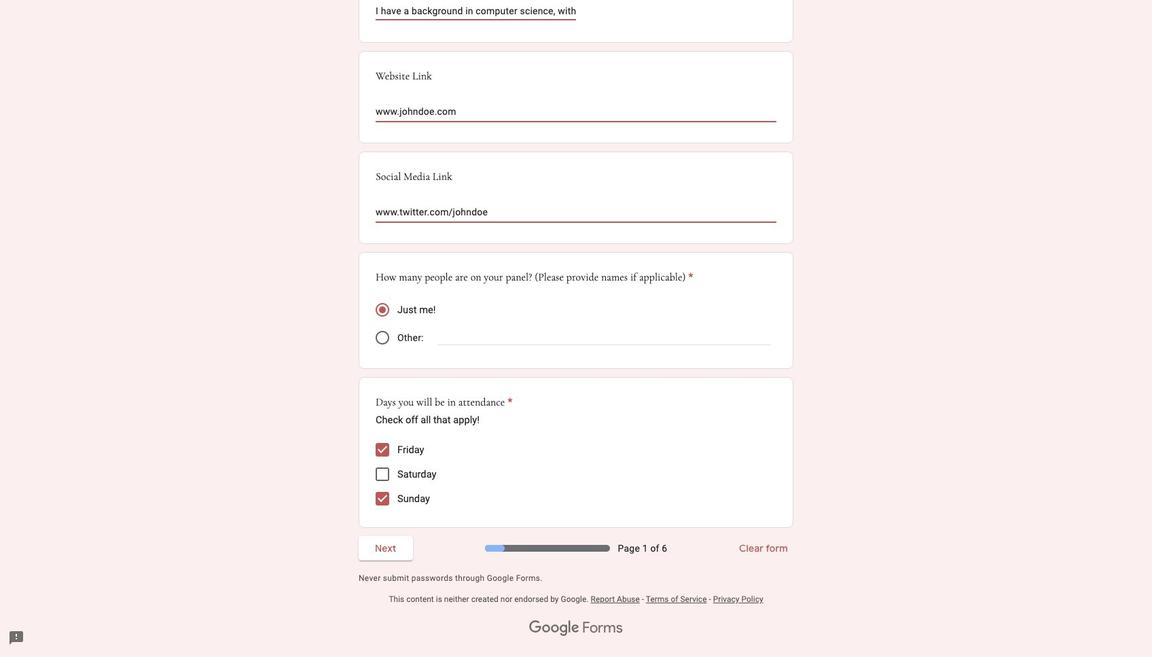 Task type: vqa. For each thing, say whether or not it's contained in the screenshot.
Saturday Checkbox
yes



Task type: describe. For each thing, give the bounding box(es) containing it.
1 vertical spatial required question element
[[505, 394, 513, 411]]

Sunday checkbox
[[376, 492, 389, 506]]

just me! image
[[379, 307, 386, 313]]

Saturday checkbox
[[376, 468, 389, 481]]

google image
[[529, 621, 580, 637]]

report a problem to google image
[[8, 630, 24, 646]]

sunday image
[[376, 492, 389, 506]]

Just me! radio
[[376, 303, 389, 317]]

Friday checkbox
[[376, 443, 389, 457]]



Task type: locate. For each thing, give the bounding box(es) containing it.
0 vertical spatial heading
[[376, 269, 693, 286]]

0 vertical spatial required question element
[[686, 269, 693, 286]]

friday image
[[376, 443, 389, 457]]

progress bar
[[485, 545, 610, 552]]

None text field
[[376, 3, 576, 19], [376, 205, 777, 222], [376, 3, 576, 19], [376, 205, 777, 222]]

1 horizontal spatial required question element
[[686, 269, 693, 286]]

None text field
[[376, 105, 777, 121]]

required question element
[[686, 269, 693, 286], [505, 394, 513, 411]]

None radio
[[376, 331, 389, 345]]

2 heading from the top
[[376, 394, 513, 411]]

1 vertical spatial heading
[[376, 394, 513, 411]]

Other response text field
[[437, 329, 771, 345]]

list
[[359, 0, 794, 528], [376, 438, 777, 511]]

heading
[[376, 269, 693, 286], [376, 394, 513, 411]]

1 heading from the top
[[376, 269, 693, 286]]

0 horizontal spatial required question element
[[505, 394, 513, 411]]



